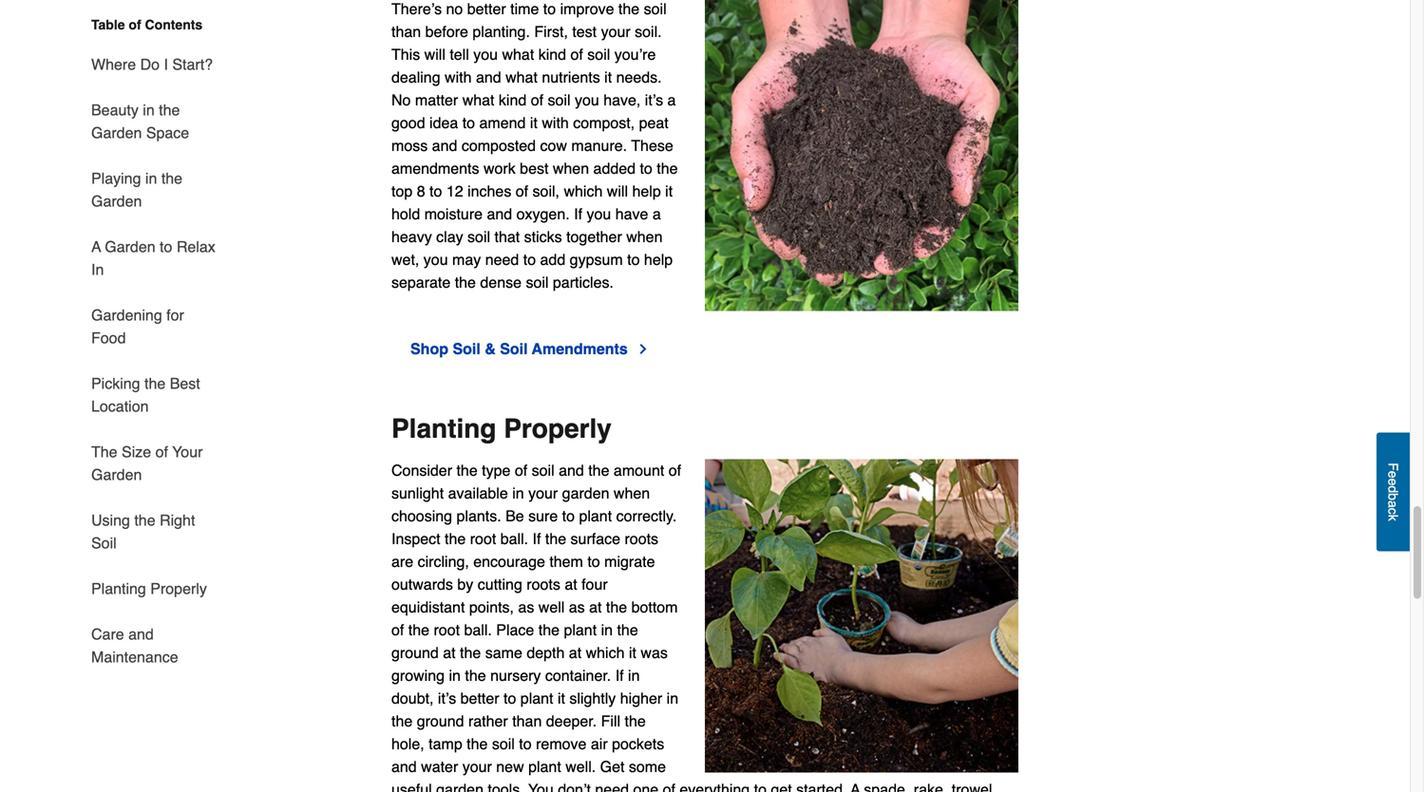 Task type: describe. For each thing, give the bounding box(es) containing it.
one
[[633, 781, 659, 793]]

chevron right image
[[636, 342, 651, 357]]

plant down nursery
[[521, 690, 554, 708]]

time
[[511, 0, 539, 18]]

tools.
[[488, 781, 524, 793]]

consider
[[392, 462, 452, 480]]

1 horizontal spatial with
[[542, 114, 569, 132]]

your inside "there's no better time to improve the soil than before planting. first, test your soil. this will tell you what kind of soil you're dealing with and what nutrients it needs. no matter what kind of soil you have, it's a good idea to amend it with compost, peat moss and composted cow manure. these amendments work best when added to the top 8 to 12 inches of soil, which will help it hold moisture and oxygen. if you have a heavy clay soil that sticks together when wet, you may need to add gypsum to help separate the dense soil particles."
[[601, 23, 631, 41]]

the down equidistant
[[409, 622, 430, 639]]

gardening for food
[[91, 307, 184, 347]]

surface
[[571, 530, 621, 548]]

slightly
[[570, 690, 616, 708]]

soil down add
[[526, 274, 549, 291]]

it up have,
[[605, 69, 612, 86]]

a garden to relax in link
[[91, 224, 219, 293]]

of right "type"
[[515, 462, 528, 480]]

get
[[600, 759, 625, 776]]

are
[[392, 553, 414, 571]]

by
[[458, 576, 474, 594]]

that
[[495, 228, 520, 246]]

of left soil,
[[516, 183, 529, 200]]

picking the best location link
[[91, 361, 219, 430]]

0 horizontal spatial your
[[463, 759, 492, 776]]

and left amount
[[559, 462, 584, 480]]

0 horizontal spatial roots
[[527, 576, 561, 594]]

cow
[[540, 137, 567, 155]]

the up pockets at bottom
[[625, 713, 646, 731]]

1 vertical spatial ground
[[417, 713, 464, 731]]

which inside consider the type of soil and the amount of sunlight available in your garden when choosing plants. be sure to plant correctly. inspect the root ball. if the surface roots are circling, encourage them to migrate outwards by cutting roots at four equidistant points, as well as at the bottom of the root ball. place the plant in the ground at the same depth at which it was growing in the nursery container. if in doubt, it's better to plant it slightly higher in the ground rather than deeper. fill the hole, tamp the soil to remove air pockets and water your new plant well. get some useful garden tools. you don't need one of everything to get started. a spade
[[586, 644, 625, 662]]

8
[[417, 183, 425, 200]]

soil up new
[[492, 736, 515, 753]]

beauty
[[91, 101, 139, 119]]

it's inside consider the type of soil and the amount of sunlight available in your garden when choosing plants. be sure to plant correctly. inspect the root ball. if the surface roots are circling, encourage them to migrate outwards by cutting roots at four equidistant points, as well as at the bottom of the root ball. place the plant in the ground at the same depth at which it was growing in the nursery container. if in doubt, it's better to plant it slightly higher in the ground rather than deeper. fill the hole, tamp the soil to remove air pockets and water your new plant well. get some useful garden tools. you don't need one of everything to get started. a spade
[[438, 690, 456, 708]]

to down nursery
[[504, 690, 516, 708]]

it's inside "there's no better time to improve the soil than before planting. first, test your soil. this will tell you what kind of soil you're dealing with and what nutrients it needs. no matter what kind of soil you have, it's a good idea to amend it with compost, peat moss and composted cow manure. these amendments work best when added to the top 8 to 12 inches of soil, which will help it hold moisture and oxygen. if you have a heavy clay soil that sticks together when wet, you may need to add gypsum to help separate the dense soil particles."
[[645, 91, 664, 109]]

relax
[[177, 238, 216, 256]]

garden inside the beauty in the garden space
[[91, 124, 142, 142]]

the up them
[[545, 530, 567, 548]]

to down these
[[640, 160, 653, 177]]

amend
[[480, 114, 526, 132]]

the left amount
[[589, 462, 610, 480]]

start?
[[172, 56, 213, 73]]

2 e from the top
[[1386, 478, 1401, 486]]

new
[[496, 759, 524, 776]]

four
[[582, 576, 608, 594]]

in right higher in the left of the page
[[667, 690, 679, 708]]

the size of your garden
[[91, 443, 203, 484]]

it right the amend
[[530, 114, 538, 132]]

picking
[[91, 375, 140, 393]]

1 vertical spatial help
[[644, 251, 673, 269]]

before
[[425, 23, 469, 41]]

amount
[[614, 462, 665, 480]]

in inside the playing in the garden
[[145, 170, 157, 187]]

moss
[[392, 137, 428, 155]]

1 horizontal spatial ball.
[[501, 530, 529, 548]]

at up growing
[[443, 644, 456, 662]]

a inside consider the type of soil and the amount of sunlight available in your garden when choosing plants. be sure to plant correctly. inspect the root ball. if the surface roots are circling, encourage them to migrate outwards by cutting roots at four equidistant points, as well as at the bottom of the root ball. place the plant in the ground at the same depth at which it was growing in the nursery container. if in doubt, it's better to plant it slightly higher in the ground rather than deeper. fill the hole, tamp the soil to remove air pockets and water your new plant well. get some useful garden tools. you don't need one of everything to get started. a spade
[[851, 781, 860, 793]]

where do i start?
[[91, 56, 213, 73]]

&
[[485, 340, 496, 358]]

12
[[447, 183, 463, 200]]

some
[[629, 759, 666, 776]]

test
[[573, 23, 597, 41]]

table of contents
[[91, 17, 203, 32]]

them
[[550, 553, 583, 571]]

manure.
[[572, 137, 627, 155]]

in up be
[[512, 485, 524, 502]]

using
[[91, 512, 130, 529]]

in right growing
[[449, 667, 461, 685]]

right
[[160, 512, 195, 529]]

1 as from the left
[[518, 599, 534, 616]]

you down clay
[[424, 251, 448, 269]]

1 horizontal spatial root
[[470, 530, 496, 548]]

do
[[140, 56, 160, 73]]

and inside care and maintenance
[[128, 626, 154, 643]]

the down 'may'
[[455, 274, 476, 291]]

than inside consider the type of soil and the amount of sunlight available in your garden when choosing plants. be sure to plant correctly. inspect the root ball. if the surface roots are circling, encourage them to migrate outwards by cutting roots at four equidistant points, as well as at the bottom of the root ball. place the plant in the ground at the same depth at which it was growing in the nursery container. if in doubt, it's better to plant it slightly higher in the ground rather than deeper. fill the hole, tamp the soil to remove air pockets and water your new plant well. get some useful garden tools. you don't need one of everything to get started. a spade
[[512, 713, 542, 731]]

1 vertical spatial what
[[506, 69, 538, 86]]

for
[[166, 307, 184, 324]]

0 horizontal spatial garden
[[436, 781, 484, 793]]

1 horizontal spatial your
[[529, 485, 558, 502]]

0 vertical spatial what
[[502, 46, 534, 63]]

when inside consider the type of soil and the amount of sunlight available in your garden when choosing plants. be sure to plant correctly. inspect the root ball. if the surface roots are circling, encourage them to migrate outwards by cutting roots at four equidistant points, as well as at the bottom of the root ball. place the plant in the ground at the same depth at which it was growing in the nursery container. if in doubt, it's better to plant it slightly higher in the ground rather than deeper. fill the hole, tamp the soil to remove air pockets and water your new plant well. get some useful garden tools. you don't need one of everything to get started. a spade
[[614, 485, 650, 502]]

the up circling,
[[445, 530, 466, 548]]

b
[[1386, 493, 1401, 501]]

2 horizontal spatial if
[[616, 667, 624, 685]]

migrate
[[605, 553, 655, 571]]

table of contents element
[[76, 15, 219, 669]]

0 vertical spatial planting
[[392, 414, 497, 444]]

you right the 'tell' on the left
[[474, 46, 498, 63]]

plants.
[[457, 508, 502, 525]]

1 horizontal spatial garden
[[562, 485, 610, 502]]

be
[[506, 508, 524, 525]]

circling,
[[418, 553, 469, 571]]

matter
[[415, 91, 458, 109]]

of down equidistant
[[392, 622, 404, 639]]

it up deeper.
[[558, 690, 565, 708]]

the inside picking the best location
[[144, 375, 166, 393]]

best
[[170, 375, 200, 393]]

where do i start? link
[[91, 42, 213, 87]]

gardening for food link
[[91, 293, 219, 361]]

planting inside "table of contents" element
[[91, 580, 146, 598]]

available
[[448, 485, 508, 502]]

it down these
[[665, 183, 673, 200]]

soil up soil.
[[644, 0, 667, 18]]

if inside "there's no better time to improve the soil than before planting. first, test your soil. this will tell you what kind of soil you're dealing with and what nutrients it needs. no matter what kind of soil you have, it's a good idea to amend it with compost, peat moss and composted cow manure. these amendments work best when added to the top 8 to 12 inches of soil, which will help it hold moisture and oxygen. if you have a heavy clay soil that sticks together when wet, you may need to add gypsum to help separate the dense soil particles."
[[574, 205, 583, 223]]

and up that
[[487, 205, 512, 223]]

1 vertical spatial if
[[533, 530, 541, 548]]

the down four
[[606, 599, 627, 616]]

place
[[496, 622, 534, 639]]

garden inside a garden to relax in
[[105, 238, 156, 256]]

this
[[392, 46, 420, 63]]

tell
[[450, 46, 469, 63]]

to left add
[[523, 251, 536, 269]]

the down these
[[657, 160, 678, 177]]

0 vertical spatial a
[[668, 91, 676, 109]]

the up available
[[457, 462, 478, 480]]

it left 'was'
[[629, 644, 637, 662]]

cutting
[[478, 576, 523, 594]]

to right 8
[[430, 183, 442, 200]]

the up soil.
[[619, 0, 640, 18]]

0 horizontal spatial ball.
[[464, 622, 492, 639]]

have
[[616, 205, 649, 223]]

improve
[[560, 0, 614, 18]]

0 horizontal spatial a
[[653, 205, 661, 223]]

shop
[[411, 340, 449, 358]]

nutrients
[[542, 69, 600, 86]]

table
[[91, 17, 125, 32]]

the down same
[[465, 667, 486, 685]]

fill
[[601, 713, 621, 731]]

soil,
[[533, 183, 560, 200]]

your
[[172, 443, 203, 461]]

was
[[641, 644, 668, 662]]

to left get
[[754, 781, 767, 793]]

playing
[[91, 170, 141, 187]]

the
[[91, 443, 117, 461]]

particles.
[[553, 274, 614, 291]]

to right gypsum
[[627, 251, 640, 269]]

higher
[[620, 690, 663, 708]]

useful
[[392, 781, 432, 793]]

soil.
[[635, 23, 662, 41]]

planting properly link
[[91, 566, 207, 612]]

of inside "the size of your garden"
[[155, 443, 168, 461]]

you up together
[[587, 205, 611, 223]]

better inside "there's no better time to improve the soil than before planting. first, test your soil. this will tell you what kind of soil you're dealing with and what nutrients it needs. no matter what kind of soil you have, it's a good idea to amend it with compost, peat moss and composted cow manure. these amendments work best when added to the top 8 to 12 inches of soil, which will help it hold moisture and oxygen. if you have a heavy clay soil that sticks together when wet, you may need to add gypsum to help separate the dense soil particles."
[[467, 0, 506, 18]]

0 vertical spatial when
[[553, 160, 589, 177]]

to up first,
[[543, 0, 556, 18]]

dealing
[[392, 69, 441, 86]]

at up the container.
[[569, 644, 582, 662]]

the inside the beauty in the garden space
[[159, 101, 180, 119]]

to up new
[[519, 736, 532, 753]]

in
[[91, 261, 104, 278]]



Task type: locate. For each thing, give the bounding box(es) containing it.
nursery
[[491, 667, 541, 685]]

need
[[485, 251, 519, 269], [595, 781, 629, 793]]

help up have
[[633, 183, 661, 200]]

1 vertical spatial planting properly
[[91, 580, 207, 598]]

soil down the test
[[588, 46, 611, 63]]

same
[[485, 644, 523, 662]]

soil
[[644, 0, 667, 18], [588, 46, 611, 63], [548, 91, 571, 109], [468, 228, 490, 246], [526, 274, 549, 291], [532, 462, 555, 480], [492, 736, 515, 753]]

best
[[520, 160, 549, 177]]

need down get
[[595, 781, 629, 793]]

1 vertical spatial need
[[595, 781, 629, 793]]

soil left &
[[453, 340, 481, 358]]

1 horizontal spatial will
[[607, 183, 628, 200]]

1 vertical spatial your
[[529, 485, 558, 502]]

to left relax
[[160, 238, 172, 256]]

soil down nutrients on the left top of page
[[548, 91, 571, 109]]

ball. down be
[[501, 530, 529, 548]]

which
[[564, 183, 603, 200], [586, 644, 625, 662]]

your up you're
[[601, 23, 631, 41]]

if down the sure
[[533, 530, 541, 548]]

of right amount
[[669, 462, 682, 480]]

sure
[[529, 508, 558, 525]]

0 vertical spatial root
[[470, 530, 496, 548]]

at down four
[[589, 599, 602, 616]]

2 as from the left
[[569, 599, 585, 616]]

0 vertical spatial help
[[633, 183, 661, 200]]

playing in the garden
[[91, 170, 183, 210]]

1 vertical spatial garden
[[436, 781, 484, 793]]

e up d
[[1386, 471, 1401, 478]]

roots down correctly.
[[625, 530, 659, 548]]

better up planting.
[[467, 0, 506, 18]]

2 vertical spatial a
[[1386, 501, 1401, 508]]

air
[[591, 736, 608, 753]]

the left "best"
[[144, 375, 166, 393]]

plant down well
[[564, 622, 597, 639]]

of right table
[[129, 17, 141, 32]]

soil up the sure
[[532, 462, 555, 480]]

0 vertical spatial garden
[[562, 485, 610, 502]]

in right playing
[[145, 170, 157, 187]]

sticks
[[524, 228, 562, 246]]

care and maintenance link
[[91, 612, 219, 669]]

to
[[543, 0, 556, 18], [463, 114, 475, 132], [640, 160, 653, 177], [430, 183, 442, 200], [160, 238, 172, 256], [523, 251, 536, 269], [627, 251, 640, 269], [562, 508, 575, 525], [588, 553, 600, 571], [504, 690, 516, 708], [519, 736, 532, 753], [754, 781, 767, 793]]

garden down "the"
[[91, 466, 142, 484]]

0 vertical spatial ball.
[[501, 530, 529, 548]]

garden down playing
[[91, 192, 142, 210]]

it's right doubt,
[[438, 690, 456, 708]]

if up higher in the left of the page
[[616, 667, 624, 685]]

everything
[[680, 781, 750, 793]]

1 horizontal spatial planting
[[392, 414, 497, 444]]

the down rather
[[467, 736, 488, 753]]

and down planting.
[[476, 69, 502, 86]]

need inside "there's no better time to improve the soil than before planting. first, test your soil. this will tell you what kind of soil you're dealing with and what nutrients it needs. no matter what kind of soil you have, it's a good idea to amend it with compost, peat moss and composted cow manure. these amendments work best when added to the top 8 to 12 inches of soil, which will help it hold moisture and oxygen. if you have a heavy clay soil that sticks together when wet, you may need to add gypsum to help separate the dense soil particles."
[[485, 251, 519, 269]]

properly inside "table of contents" element
[[150, 580, 207, 598]]

container.
[[545, 667, 611, 685]]

e
[[1386, 471, 1401, 478], [1386, 478, 1401, 486]]

plant
[[579, 508, 612, 525], [564, 622, 597, 639], [521, 690, 554, 708], [529, 759, 562, 776]]

equidistant
[[392, 599, 465, 616]]

1 vertical spatial ball.
[[464, 622, 492, 639]]

root down plants.
[[470, 530, 496, 548]]

gardening
[[91, 307, 162, 324]]

peat
[[639, 114, 669, 132]]

soil right &
[[500, 340, 528, 358]]

growing
[[392, 667, 445, 685]]

2 horizontal spatial soil
[[500, 340, 528, 358]]

when down have
[[627, 228, 663, 246]]

the down well
[[539, 622, 560, 639]]

moisture
[[425, 205, 483, 223]]

0 vertical spatial planting properly
[[392, 414, 612, 444]]

soil for &
[[500, 340, 528, 358]]

kind up the amend
[[499, 91, 527, 109]]

1 vertical spatial will
[[607, 183, 628, 200]]

0 vertical spatial which
[[564, 183, 603, 200]]

the left right
[[134, 512, 155, 529]]

and down idea
[[432, 137, 458, 155]]

0 horizontal spatial with
[[445, 69, 472, 86]]

0 horizontal spatial than
[[392, 23, 421, 41]]

care
[[91, 626, 124, 643]]

planting up consider
[[392, 414, 497, 444]]

0 horizontal spatial it's
[[438, 690, 456, 708]]

properly up care and maintenance link
[[150, 580, 207, 598]]

k
[[1386, 515, 1401, 521]]

garden inside "the size of your garden"
[[91, 466, 142, 484]]

0 horizontal spatial properly
[[150, 580, 207, 598]]

roots
[[625, 530, 659, 548], [527, 576, 561, 594]]

1 horizontal spatial need
[[595, 781, 629, 793]]

deeper.
[[546, 713, 597, 731]]

first,
[[534, 23, 568, 41]]

need inside consider the type of soil and the amount of sunlight available in your garden when choosing plants. be sure to plant correctly. inspect the root ball. if the surface roots are circling, encourage them to migrate outwards by cutting roots at four equidistant points, as well as at the bottom of the root ball. place the plant in the ground at the same depth at which it was growing in the nursery container. if in doubt, it's better to plant it slightly higher in the ground rather than deeper. fill the hole, tamp the soil to remove air pockets and water your new plant well. get some useful garden tools. you don't need one of everything to get started. a spade
[[595, 781, 629, 793]]

1 vertical spatial roots
[[527, 576, 561, 594]]

1 horizontal spatial it's
[[645, 91, 664, 109]]

2 vertical spatial when
[[614, 485, 650, 502]]

1 vertical spatial a
[[653, 205, 661, 223]]

as right well
[[569, 599, 585, 616]]

the left same
[[460, 644, 481, 662]]

if
[[574, 205, 583, 223], [533, 530, 541, 548], [616, 667, 624, 685]]

well.
[[566, 759, 596, 776]]

no
[[446, 0, 463, 18]]

of down nutrients on the left top of page
[[531, 91, 544, 109]]

depth
[[527, 644, 565, 662]]

0 vertical spatial if
[[574, 205, 583, 223]]

beauty in the garden space
[[91, 101, 189, 142]]

to right idea
[[463, 114, 475, 132]]

a right started.
[[851, 781, 860, 793]]

which inside "there's no better time to improve the soil than before planting. first, test your soil. this will tell you what kind of soil you're dealing with and what nutrients it needs. no matter what kind of soil you have, it's a good idea to amend it with compost, peat moss and composted cow manure. these amendments work best when added to the top 8 to 12 inches of soil, which will help it hold moisture and oxygen. if you have a heavy clay soil that sticks together when wet, you may need to add gypsum to help separate the dense soil particles."
[[564, 183, 603, 200]]

hole,
[[392, 736, 425, 753]]

roots up well
[[527, 576, 561, 594]]

choosing
[[392, 508, 452, 525]]

0 vertical spatial with
[[445, 69, 472, 86]]

a woman planting bonnie pepper plants in a raised garden bed. image
[[705, 460, 1019, 773]]

2 vertical spatial what
[[463, 91, 495, 109]]

better inside consider the type of soil and the amount of sunlight available in your garden when choosing plants. be sure to plant correctly. inspect the root ball. if the surface roots are circling, encourage them to migrate outwards by cutting roots at four equidistant points, as well as at the bottom of the root ball. place the plant in the ground at the same depth at which it was growing in the nursery container. if in doubt, it's better to plant it slightly higher in the ground rather than deeper. fill the hole, tamp the soil to remove air pockets and water your new plant well. get some useful garden tools. you don't need one of everything to get started. a spade
[[461, 690, 500, 708]]

top
[[392, 183, 413, 200]]

1 horizontal spatial roots
[[625, 530, 659, 548]]

the inside using the right soil
[[134, 512, 155, 529]]

a pair of hands holding brown compost. image
[[705, 0, 1019, 311]]

the up hole, at the left bottom of the page
[[392, 713, 413, 731]]

of right one
[[663, 781, 676, 793]]

0 horizontal spatial as
[[518, 599, 534, 616]]

1 vertical spatial with
[[542, 114, 569, 132]]

the down bottom
[[617, 622, 638, 639]]

f
[[1386, 463, 1401, 471]]

a
[[668, 91, 676, 109], [653, 205, 661, 223], [1386, 501, 1401, 508]]

shop soil & soil amendments
[[411, 340, 628, 358]]

what
[[502, 46, 534, 63], [506, 69, 538, 86], [463, 91, 495, 109]]

0 horizontal spatial root
[[434, 622, 460, 639]]

0 horizontal spatial planting properly
[[91, 580, 207, 598]]

location
[[91, 398, 149, 415]]

properly
[[504, 414, 612, 444], [150, 580, 207, 598]]

soil down "using"
[[91, 535, 117, 552]]

f e e d b a c k
[[1386, 463, 1401, 521]]

the down space
[[161, 170, 183, 187]]

which up the container.
[[586, 644, 625, 662]]

in up space
[[143, 101, 155, 119]]

in down four
[[601, 622, 613, 639]]

1 vertical spatial kind
[[499, 91, 527, 109]]

0 horizontal spatial will
[[425, 46, 446, 63]]

garden down water
[[436, 781, 484, 793]]

when down amount
[[614, 485, 650, 502]]

it's
[[645, 91, 664, 109], [438, 690, 456, 708]]

shop soil & soil amendments link
[[411, 338, 651, 361]]

garden down beauty
[[91, 124, 142, 142]]

of
[[129, 17, 141, 32], [571, 46, 583, 63], [531, 91, 544, 109], [516, 183, 529, 200], [155, 443, 168, 461], [515, 462, 528, 480], [669, 462, 682, 480], [392, 622, 404, 639], [663, 781, 676, 793]]

add
[[540, 251, 566, 269]]

0 vertical spatial your
[[601, 23, 631, 41]]

a up peat
[[668, 91, 676, 109]]

2 vertical spatial if
[[616, 667, 624, 685]]

1 vertical spatial planting
[[91, 580, 146, 598]]

1 vertical spatial it's
[[438, 690, 456, 708]]

1 e from the top
[[1386, 471, 1401, 478]]

in inside the beauty in the garden space
[[143, 101, 155, 119]]

2 vertical spatial your
[[463, 759, 492, 776]]

you're
[[615, 46, 656, 63]]

1 horizontal spatial a
[[851, 781, 860, 793]]

root
[[470, 530, 496, 548], [434, 622, 460, 639]]

than up this
[[392, 23, 421, 41]]

bottom
[[632, 599, 678, 616]]

1 horizontal spatial kind
[[539, 46, 567, 63]]

ground up tamp
[[417, 713, 464, 731]]

of up nutrients on the left top of page
[[571, 46, 583, 63]]

beauty in the garden space link
[[91, 87, 219, 156]]

you
[[528, 781, 554, 793]]

plant up you at the left of the page
[[529, 759, 562, 776]]

0 vertical spatial properly
[[504, 414, 612, 444]]

if up together
[[574, 205, 583, 223]]

planting up care
[[91, 580, 146, 598]]

size
[[122, 443, 151, 461]]

correctly.
[[616, 508, 677, 525]]

1 horizontal spatial a
[[668, 91, 676, 109]]

0 vertical spatial roots
[[625, 530, 659, 548]]

1 horizontal spatial planting properly
[[392, 414, 612, 444]]

1 horizontal spatial as
[[569, 599, 585, 616]]

to up four
[[588, 553, 600, 571]]

ball. down points,
[[464, 622, 492, 639]]

there's
[[392, 0, 442, 18]]

0 vertical spatial ground
[[392, 644, 439, 662]]

your left new
[[463, 759, 492, 776]]

points,
[[469, 599, 514, 616]]

planting properly
[[392, 414, 612, 444], [91, 580, 207, 598]]

1 vertical spatial which
[[586, 644, 625, 662]]

together
[[567, 228, 622, 246]]

soil up 'may'
[[468, 228, 490, 246]]

0 vertical spatial it's
[[645, 91, 664, 109]]

1 vertical spatial when
[[627, 228, 663, 246]]

1 vertical spatial root
[[434, 622, 460, 639]]

1 vertical spatial than
[[512, 713, 542, 731]]

composted
[[462, 137, 536, 155]]

good
[[392, 114, 425, 132]]

using the right soil
[[91, 512, 195, 552]]

consider the type of soil and the amount of sunlight available in your garden when choosing plants. be sure to plant correctly. inspect the root ball. if the surface roots are circling, encourage them to migrate outwards by cutting roots at four equidistant points, as well as at the bottom of the root ball. place the plant in the ground at the same depth at which it was growing in the nursery container. if in doubt, it's better to plant it slightly higher in the ground rather than deeper. fill the hole, tamp the soil to remove air pockets and water your new plant well. get some useful garden tools. you don't need one of everything to get started. a spade
[[392, 462, 993, 793]]

plant up surface on the bottom of page
[[579, 508, 612, 525]]

as up place
[[518, 599, 534, 616]]

the inside the playing in the garden
[[161, 170, 183, 187]]

amendments
[[392, 160, 480, 177]]

1 vertical spatial better
[[461, 690, 500, 708]]

a inside a garden to relax in
[[91, 238, 101, 256]]

maintenance
[[91, 649, 178, 666]]

2 horizontal spatial your
[[601, 23, 631, 41]]

1 horizontal spatial than
[[512, 713, 542, 731]]

planting properly up "type"
[[392, 414, 612, 444]]

0 horizontal spatial a
[[91, 238, 101, 256]]

type
[[482, 462, 511, 480]]

picking the best location
[[91, 375, 200, 415]]

0 horizontal spatial need
[[485, 251, 519, 269]]

remove
[[536, 736, 587, 753]]

0 vertical spatial need
[[485, 251, 519, 269]]

soil inside using the right soil
[[91, 535, 117, 552]]

added
[[594, 160, 636, 177]]

you down nutrients on the left top of page
[[575, 91, 600, 109]]

inspect
[[392, 530, 441, 548]]

0 horizontal spatial planting
[[91, 580, 146, 598]]

and up useful
[[392, 759, 417, 776]]

planting properly inside "table of contents" element
[[91, 580, 207, 598]]

will
[[425, 46, 446, 63], [607, 183, 628, 200]]

at down them
[[565, 576, 578, 594]]

contents
[[145, 17, 203, 32]]

1 vertical spatial a
[[851, 781, 860, 793]]

rather
[[469, 713, 508, 731]]

1 horizontal spatial properly
[[504, 414, 612, 444]]

0 vertical spatial a
[[91, 238, 101, 256]]

0 horizontal spatial kind
[[499, 91, 527, 109]]

1 horizontal spatial if
[[574, 205, 583, 223]]

inches
[[468, 183, 512, 200]]

0 vertical spatial will
[[425, 46, 446, 63]]

your up the sure
[[529, 485, 558, 502]]

a garden to relax in
[[91, 238, 216, 278]]

the up space
[[159, 101, 180, 119]]

tamp
[[429, 736, 463, 753]]

food
[[91, 329, 126, 347]]

0 vertical spatial kind
[[539, 46, 567, 63]]

1 vertical spatial properly
[[150, 580, 207, 598]]

to inside a garden to relax in
[[160, 238, 172, 256]]

don't
[[558, 781, 591, 793]]

2 horizontal spatial a
[[1386, 501, 1401, 508]]

need up dense
[[485, 251, 519, 269]]

a inside button
[[1386, 501, 1401, 508]]

better up rather
[[461, 690, 500, 708]]

will down added
[[607, 183, 628, 200]]

to right the sure
[[562, 508, 575, 525]]

0 vertical spatial than
[[392, 23, 421, 41]]

0 horizontal spatial if
[[533, 530, 541, 548]]

garden down the playing in the garden
[[105, 238, 156, 256]]

0 vertical spatial better
[[467, 0, 506, 18]]

0 horizontal spatial soil
[[91, 535, 117, 552]]

than inside "there's no better time to improve the soil than before planting. first, test your soil. this will tell you what kind of soil you're dealing with and what nutrients it needs. no matter what kind of soil you have, it's a good idea to amend it with compost, peat moss and composted cow manure. these amendments work best when added to the top 8 to 12 inches of soil, which will help it hold moisture and oxygen. if you have a heavy clay soil that sticks together when wet, you may need to add gypsum to help separate the dense soil particles."
[[392, 23, 421, 41]]

compost,
[[573, 114, 635, 132]]

soil for right
[[91, 535, 117, 552]]

care and maintenance
[[91, 626, 178, 666]]

garden inside the playing in the garden
[[91, 192, 142, 210]]

you
[[474, 46, 498, 63], [575, 91, 600, 109], [587, 205, 611, 223], [424, 251, 448, 269]]

1 horizontal spatial soil
[[453, 340, 481, 358]]

in up higher in the left of the page
[[628, 667, 640, 685]]



Task type: vqa. For each thing, say whether or not it's contained in the screenshot.
the right with
yes



